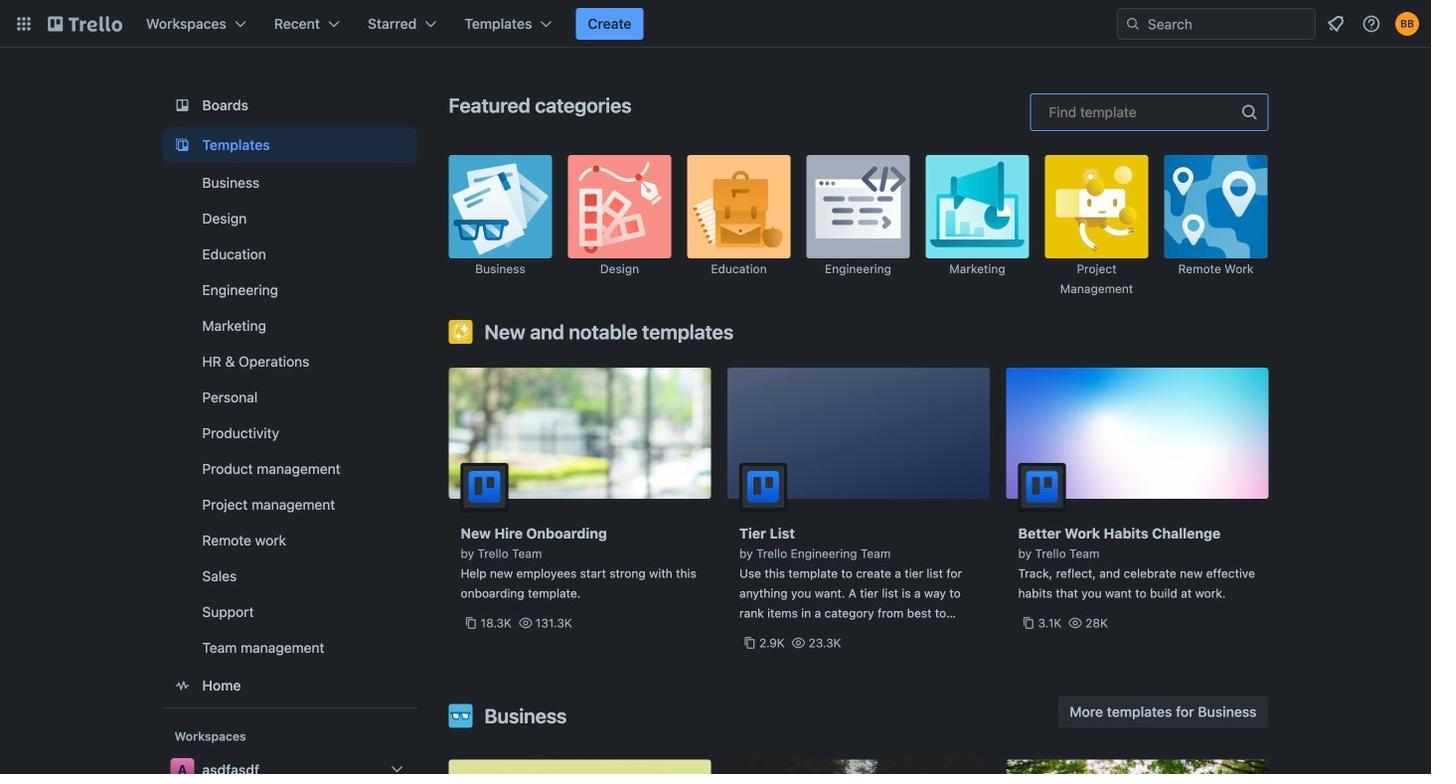 Task type: vqa. For each thing, say whether or not it's contained in the screenshot.
Board image
yes



Task type: describe. For each thing, give the bounding box(es) containing it.
home image
[[170, 674, 194, 698]]

design icon image
[[568, 155, 671, 258]]

Search field
[[1117, 8, 1316, 40]]

template board image
[[170, 133, 194, 157]]

0 notifications image
[[1324, 12, 1348, 36]]

2 trello team image from the left
[[1018, 463, 1066, 511]]

2 business icon image from the top
[[449, 704, 473, 728]]

engineering icon image
[[807, 155, 910, 258]]

project management icon image
[[1045, 155, 1149, 258]]

education icon image
[[687, 155, 791, 258]]

board image
[[170, 93, 194, 117]]

trello engineering team image
[[740, 463, 787, 511]]

back to home image
[[48, 8, 122, 40]]



Task type: locate. For each thing, give the bounding box(es) containing it.
1 vertical spatial business icon image
[[449, 704, 473, 728]]

1 business icon image from the top
[[449, 155, 552, 258]]

remote work icon image
[[1165, 155, 1268, 258]]

1 trello team image from the left
[[461, 463, 508, 511]]

primary element
[[0, 0, 1431, 48]]

0 horizontal spatial trello team image
[[461, 463, 508, 511]]

None field
[[1030, 93, 1269, 131]]

0 vertical spatial business icon image
[[449, 155, 552, 258]]

business icon image
[[449, 155, 552, 258], [449, 704, 473, 728]]

search image
[[1125, 16, 1141, 32]]

marketing icon image
[[926, 155, 1029, 258]]

trello team image
[[461, 463, 508, 511], [1018, 463, 1066, 511]]

bob builder (bobbuilder40) image
[[1396, 12, 1420, 36]]

1 horizontal spatial trello team image
[[1018, 463, 1066, 511]]

open information menu image
[[1362, 14, 1382, 34]]



